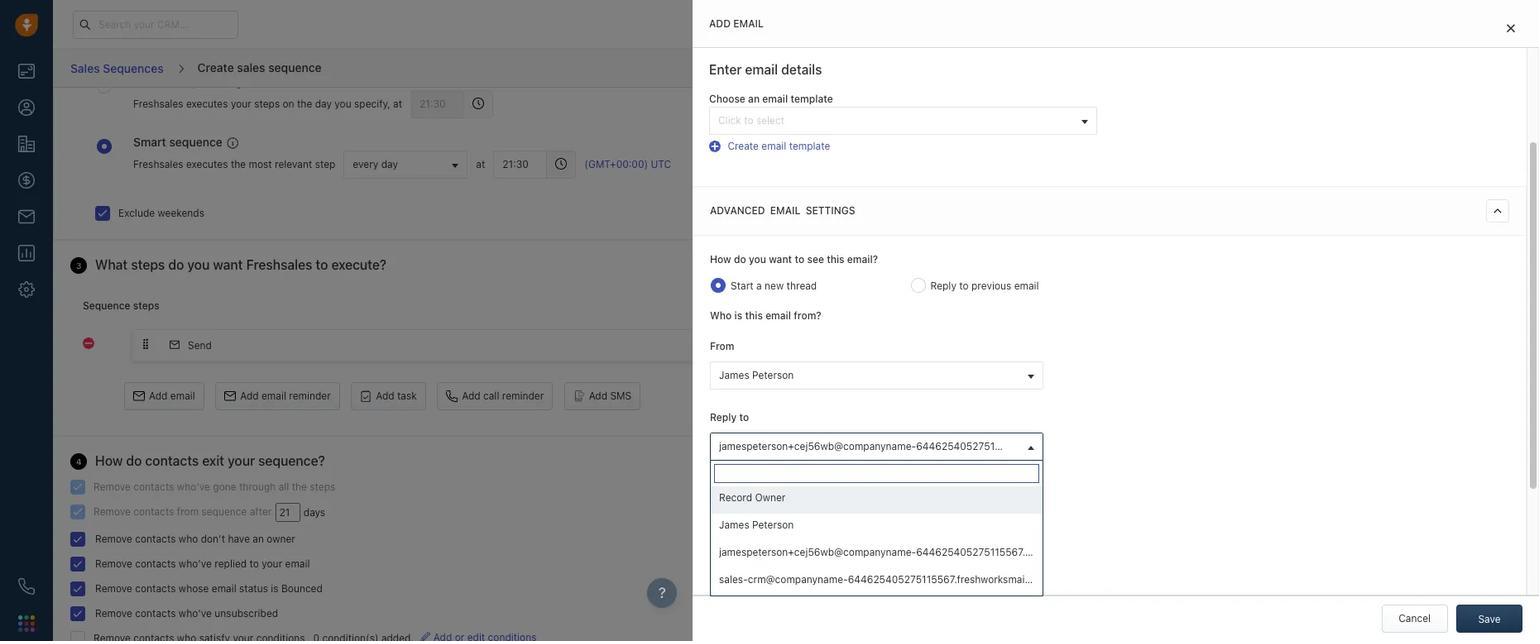 Task type: locate. For each thing, give the bounding box(es) containing it.
a
[[1185, 134, 1192, 146], [1242, 148, 1249, 160]]

add inside add task button
[[376, 390, 395, 402]]

add inside add call reminder button
[[462, 390, 481, 402]]

create up <span class=" ">sales reps can use this for weekly check-ins with leads and to run renewal campaigns e.g. renewing a contract</span> 'image' on the left top of page
[[198, 60, 234, 74]]

at right every day button
[[476, 158, 485, 170]]

email up the choose an email template
[[745, 62, 778, 77]]

add for add task button
[[376, 390, 395, 402]]

sequence
[[268, 60, 322, 74], [176, 74, 229, 88], [1222, 134, 1267, 146], [169, 135, 223, 149], [202, 506, 247, 518]]

1 reminder from the left
[[289, 390, 331, 402]]

you up task,
[[1360, 134, 1377, 146]]

sales for create
[[237, 60, 265, 74]]

0 vertical spatial 644625405275115567.freshworksmail.com
[[917, 441, 1119, 453]]

1 horizontal spatial an
[[748, 93, 760, 105]]

0 horizontal spatial reminder,
[[1398, 148, 1442, 160]]

replied
[[215, 558, 247, 570]]

0 vertical spatial day
[[315, 98, 332, 110]]

contacts
[[1481, 134, 1521, 146], [145, 454, 199, 469], [134, 481, 174, 493], [134, 506, 174, 518], [135, 533, 176, 546], [135, 558, 176, 570], [135, 583, 176, 595], [135, 608, 176, 620]]

reminder left the add sms button
[[502, 390, 544, 402]]

2 vertical spatial is
[[271, 583, 279, 595]]

add
[[709, 17, 731, 30], [149, 390, 168, 402], [240, 390, 259, 402], [376, 390, 395, 402], [462, 390, 481, 402], [589, 390, 608, 402]]

do up start
[[734, 253, 746, 265]]

sales for a
[[1195, 134, 1219, 146]]

whose
[[179, 583, 209, 595]]

add email up enter
[[709, 17, 764, 30]]

choose an email template
[[709, 93, 833, 105]]

2 vertical spatial 644625405275115567.freshworksmail.com
[[848, 574, 1051, 586]]

contacts left whose at bottom
[[135, 583, 176, 595]]

call inside a sales sequence is a series of steps you can set up to nurture contacts in the crm. a step can be an email, task, call reminder, email reminder, or sms. once your steps are lined up, the crm executes them automatically for you.
[[1379, 148, 1395, 160]]

1 horizontal spatial a
[[1280, 134, 1286, 146]]

0 vertical spatial how
[[710, 253, 732, 265]]

can left the be
[[1275, 148, 1292, 160]]

contacts up remove contacts from sequence after
[[134, 481, 174, 493]]

0 horizontal spatial sales
[[237, 60, 265, 74]]

to left see
[[795, 253, 805, 265]]

sequence up 'crm.'
[[1222, 134, 1267, 146]]

add call reminder button
[[437, 382, 553, 410]]

contacts for remove contacts who don't have an owner
[[135, 533, 176, 546]]

step right relevant on the left top of page
[[315, 158, 336, 170]]

to right click
[[744, 114, 754, 126]]

after
[[250, 506, 272, 518]]

executes down <span class=" ">sales reps can use this for prospecting and account-based selling e.g. following up with event attendees</span> icon
[[186, 158, 228, 170]]

want
[[769, 253, 792, 265], [213, 257, 243, 272]]

call
[[1379, 148, 1395, 160], [483, 390, 500, 402]]

freshsales for classic
[[133, 98, 183, 110]]

add email button
[[124, 382, 204, 410]]

contacts left the who
[[135, 533, 176, 546]]

add inside "enter email details" 'dialog'
[[709, 17, 731, 30]]

1 vertical spatial this
[[745, 310, 763, 322]]

jamespeterson+cej56wb@companyname-644625405275115567.freshworksmail.com up sales-crm@companyname-644625405275115567.freshworksmail.com
[[719, 547, 1119, 559]]

add email reminder button
[[215, 382, 340, 410]]

sms.
[[1198, 162, 1222, 175]]

1 horizontal spatial step
[[1252, 148, 1272, 160]]

jamespeterson+cej56wb@companyname-644625405275115567.freshworksmail.com down james peterson button
[[719, 441, 1119, 453]]

1 vertical spatial day
[[381, 158, 398, 170]]

create email template link
[[709, 140, 831, 152]]

add email down send
[[149, 390, 195, 402]]

reminder up sequence?
[[289, 390, 331, 402]]

1 vertical spatial a
[[757, 280, 762, 292]]

0 horizontal spatial can
[[1275, 148, 1292, 160]]

how right 4
[[95, 454, 123, 469]]

0 vertical spatial template
[[791, 93, 833, 105]]

email down select
[[762, 140, 787, 152]]

1 horizontal spatial call
[[1379, 148, 1395, 160]]

contacts left from
[[134, 506, 174, 518]]

an
[[748, 93, 760, 105], [1309, 148, 1321, 160], [253, 533, 264, 546]]

or
[[1185, 162, 1195, 175]]

0 horizontal spatial reply
[[710, 412, 737, 424]]

1 horizontal spatial a
[[1242, 148, 1249, 160]]

1 vertical spatial an
[[1309, 148, 1321, 160]]

644625405275115567.freshworksmail.com
[[917, 441, 1119, 453], [917, 547, 1119, 559], [848, 574, 1051, 586]]

you.
[[1266, 176, 1286, 189]]

steps left the "on"
[[254, 98, 280, 110]]

0 horizontal spatial how
[[95, 454, 123, 469]]

1 horizontal spatial want
[[769, 253, 792, 265]]

jamespeterson+cej56wb@companyname-644625405275115567.freshworksmail.com button
[[710, 433, 1119, 461]]

1 horizontal spatial add email
[[709, 17, 764, 30]]

contacts for remove contacts who've unsubscribed
[[135, 608, 176, 620]]

list box
[[711, 487, 1119, 596]]

steps right sequence
[[133, 299, 159, 312]]

0 horizontal spatial a
[[1185, 134, 1192, 146]]

a up 'once'
[[1242, 148, 1249, 160]]

create sales sequence
[[198, 60, 322, 74]]

1 horizontal spatial sales
[[1195, 134, 1219, 146]]

1 vertical spatial peterson
[[753, 519, 794, 532]]

0 horizontal spatial step
[[315, 158, 336, 170]]

create for create sales sequence
[[198, 60, 234, 74]]

a left new
[[757, 280, 762, 292]]

2 horizontal spatial an
[[1309, 148, 1321, 160]]

remove contacts from sequence after
[[94, 506, 272, 518]]

start a new thread
[[731, 280, 817, 292]]

send
[[188, 339, 212, 352]]

create inside "enter email details" 'dialog'
[[728, 140, 759, 152]]

an up click to select
[[748, 93, 760, 105]]

1 horizontal spatial how
[[710, 253, 732, 265]]

reply left previous
[[931, 280, 957, 292]]

0 vertical spatial sales
[[237, 60, 265, 74]]

0 vertical spatial at
[[393, 98, 402, 110]]

the right the in
[[1196, 148, 1212, 160]]

the right 'all'
[[292, 481, 307, 493]]

1 vertical spatial freshsales
[[133, 158, 183, 170]]

1 vertical spatial create
[[728, 140, 759, 152]]

1 vertical spatial how
[[95, 454, 123, 469]]

who've down whose at bottom
[[179, 608, 212, 620]]

1 horizontal spatial do
[[168, 257, 184, 272]]

add inside the add sms button
[[589, 390, 608, 402]]

2 horizontal spatial do
[[734, 253, 746, 265]]

can left set
[[1380, 134, 1397, 146]]

executes inside a sales sequence is a series of steps you can set up to nurture contacts in the crm. a step can be an email, task, call reminder, email reminder, or sms. once your steps are lined up, the crm executes them automatically for you.
[[1408, 162, 1450, 175]]

(gmt+00:00)
[[585, 158, 648, 170]]

your up for
[[1252, 162, 1273, 175]]

do down the weekends
[[168, 257, 184, 272]]

0 horizontal spatial is
[[271, 583, 279, 595]]

thread
[[787, 280, 817, 292]]

click to select button
[[709, 106, 1098, 135]]

an right the be
[[1309, 148, 1321, 160]]

day right the "on"
[[315, 98, 332, 110]]

email,
[[1323, 148, 1351, 160]]

add for add email button
[[149, 390, 168, 402]]

contacts right nurture on the top of page
[[1481, 134, 1521, 146]]

email up bounced
[[285, 558, 310, 570]]

contacts for remove contacts who've replied to your email
[[135, 558, 176, 570]]

1 horizontal spatial this
[[827, 253, 845, 265]]

is inside "enter email details" 'dialog'
[[735, 310, 743, 322]]

1 vertical spatial jamespeterson+cej56wb@companyname-644625405275115567.freshworksmail.com
[[719, 547, 1119, 559]]

is
[[1270, 134, 1278, 146], [735, 310, 743, 322], [271, 583, 279, 595]]

2 horizontal spatial is
[[1270, 134, 1278, 146]]

reply to previous email
[[931, 280, 1039, 292]]

an right 'have'
[[253, 533, 264, 546]]

None search field
[[715, 582, 1022, 599]]

0 vertical spatial jamespeterson+cej56wb@companyname-644625405275115567.freshworksmail.com
[[719, 441, 1119, 453]]

james peterson button
[[710, 362, 1043, 390]]

a inside 'dialog'
[[757, 280, 762, 292]]

1 vertical spatial who've
[[179, 558, 212, 570]]

2 jamespeterson+cej56wb@companyname- from the top
[[719, 547, 917, 559]]

reply for reply to previous email
[[931, 280, 957, 292]]

at right 'specify,'
[[393, 98, 402, 110]]

remove for remove contacts whose email status is bounced
[[95, 583, 132, 595]]

1 vertical spatial james peterson
[[719, 519, 794, 532]]

settings
[[806, 205, 856, 217]]

0 vertical spatial this
[[827, 253, 845, 265]]

1 vertical spatial sales
[[1195, 134, 1219, 146]]

jamespeterson+cej56wb@companyname-644625405275115567.freshworksmail.com
[[719, 441, 1119, 453], [719, 547, 1119, 559]]

add inside add email button
[[149, 390, 168, 402]]

0 vertical spatial peterson
[[753, 369, 794, 382]]

2 james from the top
[[719, 519, 750, 532]]

who is this email from?
[[710, 310, 822, 322]]

2 jamespeterson+cej56wb@companyname-644625405275115567.freshworksmail.com from the top
[[719, 547, 1119, 559]]

james peterson down from
[[719, 369, 794, 382]]

0 vertical spatial jamespeterson+cej56wb@companyname-
[[719, 441, 917, 453]]

peterson down who is this email from?
[[753, 369, 794, 382]]

None search field
[[714, 465, 1039, 484], [715, 510, 1022, 528], [714, 465, 1039, 484], [715, 510, 1022, 528]]

0 vertical spatial who've
[[177, 481, 210, 493]]

jamespeterson+cej56wb@companyname-644625405275115567.freshworksmail.com inside dropdown button
[[719, 441, 1119, 453]]

who
[[710, 310, 732, 322]]

you up start
[[749, 253, 766, 265]]

a
[[1280, 134, 1286, 146], [757, 280, 762, 292]]

reply for reply to
[[710, 412, 737, 424]]

see
[[807, 253, 824, 265]]

remove for remove contacts from sequence after
[[94, 506, 131, 518]]

1 jamespeterson+cej56wb@companyname- from the top
[[719, 441, 917, 453]]

james peterson down 'record owner'
[[719, 519, 794, 532]]

this right see
[[827, 253, 845, 265]]

james down from
[[719, 369, 750, 382]]

who've for gone
[[177, 481, 210, 493]]

1 horizontal spatial reply
[[931, 280, 957, 292]]

create for create email template
[[728, 140, 759, 152]]

remove contacts whose email status is bounced
[[95, 583, 323, 595]]

owner
[[755, 492, 786, 504]]

reply down from
[[710, 412, 737, 424]]

1 vertical spatial is
[[735, 310, 743, 322]]

sales up <span class=" ">sales reps can use this for weekly check-ins with leads and to run renewal campaigns e.g. renewing a contract</span> 'image' on the left top of page
[[237, 60, 265, 74]]

0 horizontal spatial add email
[[149, 390, 195, 402]]

0 vertical spatial a
[[1280, 134, 1286, 146]]

contacts down remove contacts who don't have an owner
[[135, 558, 176, 570]]

create
[[198, 60, 234, 74], [728, 140, 759, 152]]

3
[[76, 260, 82, 270]]

peterson down owner
[[753, 519, 794, 532]]

1 vertical spatial jamespeterson+cej56wb@companyname-
[[719, 547, 917, 559]]

you inside a sales sequence is a series of steps you can set up to nurture contacts in the crm. a step can be an email, task, call reminder, email reminder, or sms. once your steps are lined up, the crm executes them automatically for you.
[[1360, 134, 1377, 146]]

to right replied
[[250, 558, 259, 570]]

1 vertical spatial add email
[[149, 390, 195, 402]]

is left the series
[[1270, 134, 1278, 146]]

0 vertical spatial add email
[[709, 17, 764, 30]]

1 vertical spatial call
[[483, 390, 500, 402]]

1 peterson from the top
[[753, 369, 794, 382]]

your inside a sales sequence is a series of steps you can set up to nurture contacts in the crm. a step can be an email, task, call reminder, email reminder, or sms. once your steps are lined up, the crm executes them automatically for you.
[[1252, 162, 1273, 175]]

remove contacts who've unsubscribed
[[95, 608, 278, 620]]

0 horizontal spatial create
[[198, 60, 234, 74]]

reply to
[[710, 412, 749, 424]]

who've down remove contacts who don't have an owner
[[179, 558, 212, 570]]

jamespeterson+cej56wb@companyname-
[[719, 441, 917, 453], [719, 547, 917, 559]]

0 horizontal spatial a
[[757, 280, 762, 292]]

have
[[228, 533, 250, 546]]

do
[[734, 253, 746, 265], [168, 257, 184, 272], [126, 454, 142, 469]]

freshsales left execute?
[[246, 257, 312, 272]]

jamespeterson+cej56wb@companyname-644625405275115567.freshworksmail.com inside list box
[[719, 547, 1119, 559]]

create down click to select
[[728, 140, 759, 152]]

0 vertical spatial is
[[1270, 134, 1278, 146]]

to right up
[[1431, 134, 1441, 146]]

1 horizontal spatial reminder,
[[1473, 148, 1517, 160]]

add inside add email reminder button
[[240, 390, 259, 402]]

1 horizontal spatial is
[[735, 310, 743, 322]]

crm
[[1383, 162, 1405, 175]]

Search your CRM... text field
[[73, 10, 238, 38]]

1 vertical spatial a
[[1242, 148, 1249, 160]]

1 horizontal spatial reminder
[[502, 390, 544, 402]]

email down nurture on the top of page
[[1445, 148, 1470, 160]]

2 vertical spatial who've
[[179, 608, 212, 620]]

none search field inside "enter email details" 'dialog'
[[715, 582, 1022, 599]]

add email reminder
[[240, 390, 331, 402]]

sales inside a sales sequence is a series of steps you can set up to nurture contacts in the crm. a step can be an email, task, call reminder, email reminder, or sms. once your steps are lined up, the crm executes them automatically for you.
[[1195, 134, 1219, 146]]

james down record
[[719, 519, 750, 532]]

click
[[719, 114, 742, 126]]

how inside "enter email details" 'dialog'
[[710, 253, 732, 265]]

2 reminder, from the left
[[1473, 148, 1517, 160]]

email up enter email details
[[734, 17, 764, 30]]

add for the add sms button
[[589, 390, 608, 402]]

how do you want to see this email?
[[710, 253, 878, 265]]

enter email details dialog
[[693, 0, 1540, 642]]

execute?
[[332, 257, 387, 272]]

sales up 'crm.'
[[1195, 134, 1219, 146]]

to inside button
[[744, 114, 754, 126]]

sequence up the "on"
[[268, 60, 322, 74]]

jamespeterson+cej56wb@companyname- up crm@companyname-
[[719, 547, 917, 559]]

2 peterson from the top
[[753, 519, 794, 532]]

1 vertical spatial at
[[476, 158, 485, 170]]

do inside "enter email details" 'dialog'
[[734, 253, 746, 265]]

template down details
[[791, 93, 833, 105]]

2 reminder from the left
[[502, 390, 544, 402]]

1 vertical spatial can
[[1275, 148, 1292, 160]]

1 james peterson from the top
[[719, 369, 794, 382]]

0 vertical spatial james
[[719, 369, 750, 382]]

0 vertical spatial james peterson
[[719, 369, 794, 382]]

james peterson inside button
[[719, 369, 794, 382]]

day
[[315, 98, 332, 110], [381, 158, 398, 170]]

executes for classic sequence
[[186, 98, 228, 110]]

peterson inside button
[[753, 369, 794, 382]]

contacts for remove contacts who've gone through all the steps
[[134, 481, 174, 493]]

day right the every
[[381, 158, 398, 170]]

freshsales down classic
[[133, 98, 183, 110]]

0 horizontal spatial reminder
[[289, 390, 331, 402]]

add call reminder
[[462, 390, 544, 402]]

do right 4
[[126, 454, 142, 469]]

1 vertical spatial reply
[[710, 412, 737, 424]]

exclude
[[118, 207, 155, 219]]

this down start
[[745, 310, 763, 322]]

1 james from the top
[[719, 369, 750, 382]]

0 vertical spatial can
[[1380, 134, 1397, 146]]

2 james peterson from the top
[[719, 519, 794, 532]]

0 horizontal spatial this
[[745, 310, 763, 322]]

executes down up
[[1408, 162, 1450, 175]]

0 horizontal spatial call
[[483, 390, 500, 402]]

through
[[239, 481, 276, 493]]

1 vertical spatial 644625405275115567.freshworksmail.com
[[917, 547, 1119, 559]]

contacts for remove contacts whose email status is bounced
[[135, 583, 176, 595]]

add email
[[709, 17, 764, 30], [149, 390, 195, 402]]

freshsales down the "smart"
[[133, 158, 183, 170]]

add sms button
[[564, 382, 641, 410]]

0 vertical spatial call
[[1379, 148, 1395, 160]]

them
[[1452, 162, 1476, 175]]

a up the in
[[1185, 134, 1192, 146]]

how for how do you want to see this email?
[[710, 253, 732, 265]]

executes down the 'classic sequence'
[[186, 98, 228, 110]]

cancel
[[1399, 613, 1431, 625]]

you inside "enter email details" 'dialog'
[[749, 253, 766, 265]]

contacts down remove contacts whose email status is bounced
[[135, 608, 176, 620]]

the left most
[[231, 158, 246, 170]]

1 horizontal spatial day
[[381, 158, 398, 170]]

is right status
[[271, 583, 279, 595]]

0 vertical spatial reply
[[931, 280, 957, 292]]

sales
[[237, 60, 265, 74], [1195, 134, 1219, 146]]

add email inside button
[[149, 390, 195, 402]]

1 horizontal spatial create
[[728, 140, 759, 152]]

contacts inside a sales sequence is a series of steps you can set up to nurture contacts in the crm. a step can be an email, task, call reminder, email reminder, or sms. once your steps are lined up, the crm executes them automatically for you.
[[1481, 134, 1521, 146]]

is right who
[[735, 310, 743, 322]]

0 horizontal spatial do
[[126, 454, 142, 469]]

None text field
[[276, 503, 301, 522]]

0 vertical spatial a
[[1185, 134, 1192, 146]]

jamespeterson+cej56wb@companyname- up owner
[[719, 441, 917, 453]]

0 vertical spatial create
[[198, 60, 234, 74]]

step up for
[[1252, 148, 1272, 160]]

1 jamespeterson+cej56wb@companyname-644625405275115567.freshworksmail.com from the top
[[719, 441, 1119, 453]]

0 vertical spatial an
[[748, 93, 760, 105]]

<span class=" ">sales reps can use this for weekly check-ins with leads and to run renewal campaigns e.g. renewing a contract</span> image
[[233, 77, 244, 88]]

1 vertical spatial james
[[719, 519, 750, 532]]

0 vertical spatial freshsales
[[133, 98, 183, 110]]

bounced
[[281, 583, 323, 595]]

sequence left <span class=" ">sales reps can use this for prospecting and account-based selling e.g. following up with event attendees</span> icon
[[169, 135, 223, 149]]

from
[[710, 340, 735, 353]]

a left the series
[[1280, 134, 1286, 146]]

2 vertical spatial freshsales
[[246, 257, 312, 272]]

automatically
[[1185, 176, 1248, 189]]

email
[[734, 17, 764, 30], [745, 62, 778, 77], [763, 93, 788, 105], [762, 140, 787, 152], [1445, 148, 1470, 160], [1015, 280, 1039, 292], [766, 310, 791, 322], [170, 390, 195, 402], [262, 390, 286, 402], [285, 558, 310, 570], [212, 583, 237, 595]]

james inside list box
[[719, 519, 750, 532]]

reminder,
[[1398, 148, 1442, 160], [1473, 148, 1517, 160]]

james peterson inside list box
[[719, 519, 794, 532]]

email left 'from?'
[[766, 310, 791, 322]]

2 vertical spatial an
[[253, 533, 264, 546]]

reply
[[931, 280, 957, 292], [710, 412, 737, 424]]



Task type: describe. For each thing, give the bounding box(es) containing it.
email inside a sales sequence is a series of steps you can set up to nurture contacts in the crm. a step can be an email, task, call reminder, email reminder, or sms. once your steps are lined up, the crm executes them automatically for you.
[[1445, 148, 1470, 160]]

smart
[[133, 135, 166, 149]]

(gmt+00:00) utc
[[585, 158, 671, 170]]

add sms
[[589, 390, 632, 402]]

steps up days
[[310, 481, 336, 493]]

1 vertical spatial template
[[789, 140, 831, 152]]

step inside a sales sequence is a series of steps you can set up to nurture contacts in the crm. a step can be an email, task, call reminder, email reminder, or sms. once your steps are lined up, the crm executes them automatically for you.
[[1252, 148, 1272, 160]]

contacts left 'exit'
[[145, 454, 199, 469]]

utc
[[651, 158, 671, 170]]

contacts for remove contacts from sequence after
[[134, 506, 174, 518]]

0 horizontal spatial at
[[393, 98, 402, 110]]

for
[[1251, 176, 1264, 189]]

the down task,
[[1365, 162, 1380, 175]]

steps down the be
[[1276, 162, 1302, 175]]

email down replied
[[212, 583, 237, 595]]

remove contacts who've replied to your email
[[95, 558, 310, 570]]

freshsales executes the most relevant step
[[133, 158, 336, 170]]

peterson inside list box
[[753, 519, 794, 532]]

to inside a sales sequence is a series of steps you can set up to nurture contacts in the crm. a step can be an email, task, call reminder, email reminder, or sms. once your steps are lined up, the crm executes them automatically for you.
[[1431, 134, 1441, 146]]

you down the weekends
[[187, 257, 210, 272]]

0 horizontal spatial an
[[253, 533, 264, 546]]

0 horizontal spatial want
[[213, 257, 243, 272]]

freshsales for smart
[[133, 158, 183, 170]]

gone
[[213, 481, 236, 493]]

steps right what
[[131, 257, 165, 272]]

remove for remove contacts who don't have an owner
[[95, 533, 132, 546]]

day inside button
[[381, 158, 398, 170]]

your down "owner"
[[262, 558, 282, 570]]

what steps do you want freshsales to execute?
[[95, 257, 387, 272]]

do for you
[[734, 253, 746, 265]]

to up 'record owner'
[[740, 412, 749, 424]]

the right the "on"
[[297, 98, 312, 110]]

644625405275115567.freshworksmail.com inside dropdown button
[[917, 441, 1119, 453]]

click to select
[[719, 114, 785, 126]]

up,
[[1347, 162, 1362, 175]]

create email template
[[728, 140, 831, 152]]

days
[[304, 506, 325, 519]]

save button
[[1457, 605, 1523, 633]]

your down <span class=" ">sales reps can use this for weekly check-ins with leads and to run renewal campaigns e.g. renewing a contract</span> 'image' on the left top of page
[[231, 98, 252, 110]]

remove for remove contacts who've gone through all the steps
[[94, 481, 131, 493]]

every day button
[[344, 150, 468, 178]]

an inside a sales sequence is a series of steps you can set up to nurture contacts in the crm. a step can be an email, task, call reminder, email reminder, or sms. once your steps are lined up, the crm executes them automatically for you.
[[1309, 148, 1321, 160]]

record owner
[[719, 492, 786, 504]]

remove contacts who don't have an owner
[[95, 533, 295, 546]]

email down send
[[170, 390, 195, 402]]

call inside button
[[483, 390, 500, 402]]

list box containing record owner
[[711, 487, 1119, 596]]

exclude weekends
[[118, 207, 204, 219]]

sales-crm@companyname-644625405275115567.freshworksmail.com
[[719, 574, 1051, 586]]

remove contacts who've gone through all the steps
[[94, 481, 336, 493]]

add task button
[[351, 382, 426, 410]]

exit
[[202, 454, 224, 469]]

status
[[239, 583, 268, 595]]

add for add email reminder button at the left
[[240, 390, 259, 402]]

remove for remove contacts who've unsubscribed
[[95, 608, 132, 620]]

email?
[[848, 253, 878, 265]]

record
[[719, 492, 753, 504]]

remove for remove contacts who've replied to your email
[[95, 558, 132, 570]]

start
[[731, 280, 754, 292]]

crm.
[[1214, 148, 1240, 160]]

do for contacts
[[126, 454, 142, 469]]

jamespeterson+cej56wb@companyname- inside dropdown button
[[719, 441, 917, 453]]

who've for unsubscribed
[[179, 608, 212, 620]]

freshworks switcher image
[[18, 616, 35, 632]]

advanced email settings
[[710, 205, 856, 217]]

how do contacts exit your sequence?
[[95, 454, 325, 469]]

of
[[1320, 134, 1329, 146]]

are
[[1304, 162, 1319, 175]]

once
[[1225, 162, 1250, 175]]

add email inside "enter email details" 'dialog'
[[709, 17, 764, 30]]

email
[[771, 205, 801, 217]]

phone element
[[10, 570, 43, 603]]

every
[[353, 158, 379, 170]]

email up sequence?
[[262, 390, 286, 402]]

unsubscribed
[[215, 608, 278, 620]]

freshsales executes your steps on the day you specify, at
[[133, 98, 402, 110]]

an inside "enter email details" 'dialog'
[[748, 93, 760, 105]]

how for how do contacts exit your sequence?
[[95, 454, 123, 469]]

save
[[1479, 613, 1501, 626]]

(gmt+00:00) utc link
[[585, 157, 671, 171]]

james inside button
[[719, 369, 750, 382]]

phone image
[[18, 579, 35, 595]]

<span class=" ">sales reps can use this for prospecting and account-based selling e.g. following up with event attendees</span> image
[[227, 137, 238, 149]]

sequence down gone
[[202, 506, 247, 518]]

1 horizontal spatial can
[[1380, 134, 1397, 146]]

executes for smart sequence
[[186, 158, 228, 170]]

close image
[[1507, 23, 1516, 33]]

sales sequences
[[70, 61, 164, 75]]

sales
[[70, 61, 100, 75]]

enter
[[709, 62, 742, 77]]

is inside a sales sequence is a series of steps you can set up to nurture contacts in the crm. a step can be an email, task, call reminder, email reminder, or sms. once your steps are lined up, the crm executes them automatically for you.
[[1270, 134, 1278, 146]]

on
[[283, 98, 294, 110]]

who
[[179, 533, 198, 546]]

all
[[279, 481, 289, 493]]

in
[[1185, 148, 1194, 160]]

add for add call reminder button
[[462, 390, 481, 402]]

choose
[[709, 93, 746, 105]]

sales-
[[719, 574, 748, 586]]

sequence?
[[258, 454, 325, 469]]

you left 'specify,'
[[335, 98, 352, 110]]

weekends
[[158, 207, 204, 219]]

reminder for add email reminder
[[289, 390, 331, 402]]

add task
[[376, 390, 417, 402]]

reminder for add call reminder
[[502, 390, 544, 402]]

relevant
[[275, 158, 312, 170]]

jamespeterson+cej56wb@companyname- inside list box
[[719, 547, 917, 559]]

from
[[177, 506, 199, 518]]

email right previous
[[1015, 280, 1039, 292]]

set
[[1400, 134, 1414, 146]]

every day
[[353, 158, 398, 170]]

cancel button
[[1382, 605, 1448, 633]]

don't
[[201, 533, 225, 546]]

bcc
[[710, 554, 728, 567]]

previous
[[972, 280, 1012, 292]]

details
[[782, 62, 822, 77]]

enter email details
[[709, 62, 822, 77]]

want inside "enter email details" 'dialog'
[[769, 253, 792, 265]]

to left previous
[[960, 280, 969, 292]]

email up select
[[763, 93, 788, 105]]

from?
[[794, 310, 822, 322]]

series
[[1289, 134, 1317, 146]]

1 horizontal spatial at
[[476, 158, 485, 170]]

0 horizontal spatial day
[[315, 98, 332, 110]]

sequence inside a sales sequence is a series of steps you can set up to nurture contacts in the crm. a step can be an email, task, call reminder, email reminder, or sms. once your steps are lined up, the crm executes them automatically for you.
[[1222, 134, 1267, 146]]

advanced
[[710, 205, 765, 217]]

who've for replied
[[179, 558, 212, 570]]

1 reminder, from the left
[[1398, 148, 1442, 160]]

task,
[[1354, 148, 1377, 160]]

to left execute?
[[316, 257, 328, 272]]

smart sequence
[[133, 135, 223, 149]]

a inside a sales sequence is a series of steps you can set up to nurture contacts in the crm. a step can be an email, task, call reminder, email reminder, or sms. once your steps are lined up, the crm executes them automatically for you.
[[1280, 134, 1286, 146]]

sequence left <span class=" ">sales reps can use this for weekly check-ins with leads and to run renewal campaigns e.g. renewing a contract</span> 'image' on the left top of page
[[176, 74, 229, 88]]

sales sequences link
[[70, 55, 164, 81]]

up
[[1417, 134, 1429, 146]]

steps up email,
[[1332, 134, 1357, 146]]

lined
[[1322, 162, 1344, 175]]

specify,
[[354, 98, 391, 110]]

4
[[76, 457, 82, 467]]

nurture
[[1444, 134, 1478, 146]]

your right 'exit'
[[228, 454, 255, 469]]

crm@companyname-
[[748, 574, 848, 586]]



Task type: vqa. For each thing, say whether or not it's contained in the screenshot.
"for"
yes



